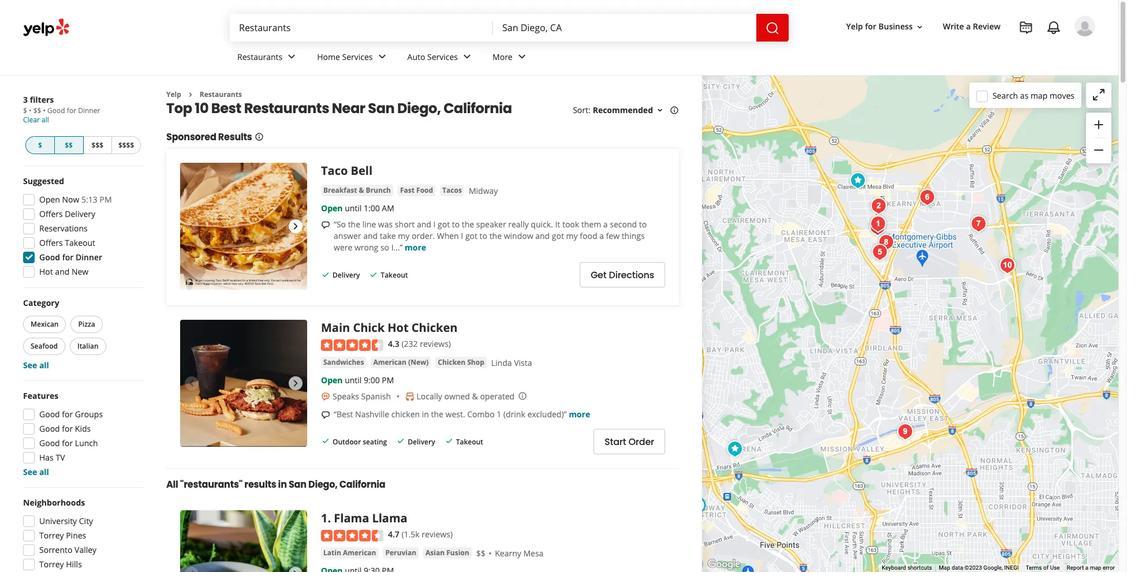 Task type: locate. For each thing, give the bounding box(es) containing it.
1 slideshow element from the top
[[180, 163, 307, 290]]

1 horizontal spatial i
[[461, 231, 463, 242]]

1 horizontal spatial yelp
[[847, 21, 863, 32]]

previous image
[[185, 220, 199, 234], [185, 377, 199, 391]]

kitakata ramen ban nai - san diego image
[[875, 231, 898, 254]]

takeout down i…"
[[381, 270, 408, 280]]

start order
[[605, 435, 654, 449]]

mikami bar & revolving sushi image
[[846, 169, 870, 192]]

0 vertical spatial see all
[[23, 360, 49, 371]]

the up answer
[[348, 219, 360, 230]]

torrey up the sorrento at the left of page
[[39, 530, 64, 541]]

1 vertical spatial san
[[289, 478, 307, 492]]

16 checkmark v2 image
[[369, 270, 379, 279], [321, 437, 330, 446], [396, 437, 406, 446], [445, 437, 454, 446]]

dinner up the new
[[76, 252, 102, 263]]

24 chevron down v2 image for restaurants
[[285, 50, 299, 64]]

16 speech v2 image
[[321, 221, 330, 230], [321, 410, 330, 420]]

1 horizontal spatial 16 info v2 image
[[670, 106, 679, 115]]

operated
[[480, 391, 515, 402]]

yelp inside 'button'
[[847, 21, 863, 32]]

1 vertical spatial hot
[[388, 320, 409, 336]]

None field
[[239, 21, 484, 34], [503, 21, 747, 34]]

sorrento valley
[[39, 545, 97, 556]]

window
[[504, 231, 533, 242]]

restaurants
[[237, 51, 283, 62], [200, 90, 242, 99], [244, 99, 329, 118]]

as
[[1021, 90, 1029, 101]]

see all down seafood button
[[23, 360, 49, 371]]

1 offers from the top
[[39, 209, 63, 219]]

hot down the "good for dinner"
[[39, 266, 53, 277]]

16 speech v2 image left "so
[[321, 221, 330, 230]]

torrey down the sorrento at the left of page
[[39, 559, 64, 570]]

1 horizontal spatial 24 chevron down v2 image
[[515, 50, 529, 64]]

1 horizontal spatial map
[[1090, 565, 1102, 571]]

got down speaker
[[465, 231, 478, 242]]

16 checkmark v2 image right 'seating'
[[396, 437, 406, 446]]

to down speaker
[[480, 231, 487, 242]]

recommended
[[593, 105, 653, 116]]

&
[[359, 186, 364, 195], [472, 391, 478, 402]]

services for home services
[[342, 51, 373, 62]]

0 vertical spatial 16 info v2 image
[[670, 106, 679, 115]]

2 horizontal spatial takeout
[[456, 437, 483, 447]]

more link
[[483, 42, 538, 75]]

auto services
[[408, 51, 458, 62]]

breakfast & brunch button
[[321, 185, 393, 197]]

$ down clear all link
[[38, 140, 42, 150]]

new
[[72, 266, 89, 277]]

more link down order.
[[405, 242, 426, 253]]

offers down the reservations at the left of page
[[39, 237, 63, 248]]

open up "so
[[321, 203, 343, 214]]

2 horizontal spatial $$
[[476, 548, 486, 559]]

0 horizontal spatial diego,
[[308, 478, 338, 492]]

group
[[1086, 113, 1112, 163], [20, 176, 143, 281], [21, 297, 143, 371], [20, 390, 143, 478], [20, 497, 143, 572]]

$$ inside 3 filters $ • $$ • good for dinner clear all
[[33, 106, 41, 116]]

0 horizontal spatial in
[[278, 478, 287, 492]]

good down features
[[39, 409, 60, 420]]

1 horizontal spatial $$
[[65, 140, 73, 150]]

•
[[29, 106, 31, 116], [43, 106, 46, 116]]

services for auto services
[[427, 51, 458, 62]]

1 vertical spatial restaurants link
[[200, 90, 242, 99]]

dinner up $$$ in the top of the page
[[78, 106, 100, 116]]

1 my from the left
[[398, 231, 410, 242]]

0 vertical spatial in
[[422, 409, 429, 420]]

until down breakfast & brunch button
[[345, 203, 362, 214]]

in for san
[[278, 478, 287, 492]]

got up when
[[438, 219, 450, 230]]

group containing features
[[20, 390, 143, 478]]

use
[[1050, 565, 1060, 571]]

16 chevron down v2 image for recommended
[[656, 106, 665, 115]]

1 24 chevron down v2 image from the left
[[285, 50, 299, 64]]

peruvian link
[[383, 547, 419, 559]]

cross street image
[[866, 216, 889, 239]]

california
[[444, 99, 512, 118], [340, 478, 386, 492]]

kearny
[[495, 548, 521, 559]]

1 vertical spatial delivery
[[333, 270, 360, 280]]

offers
[[39, 209, 63, 219], [39, 237, 63, 248]]

and down line
[[363, 231, 378, 242]]

good for good for kids
[[39, 423, 60, 434]]

and up order.
[[417, 219, 431, 230]]

for for lunch
[[62, 438, 73, 449]]

my down short
[[398, 231, 410, 242]]

16 chevron down v2 image for yelp for business
[[915, 22, 925, 32]]

good inside 3 filters $ • $$ • good for dinner clear all
[[47, 106, 65, 116]]

1 vertical spatial $
[[38, 140, 42, 150]]

0 vertical spatial takeout
[[65, 237, 95, 248]]

10
[[195, 99, 209, 118]]

None search field
[[230, 14, 791, 42]]

$$ down filters
[[33, 106, 41, 116]]

bud's louisiana cafe image
[[967, 213, 990, 236]]

hot inside group
[[39, 266, 53, 277]]

home
[[317, 51, 340, 62]]

in right results
[[278, 478, 287, 492]]

16 chevron down v2 image
[[915, 22, 925, 32], [656, 106, 665, 115]]

0 horizontal spatial more link
[[405, 242, 426, 253]]

map right as
[[1031, 90, 1048, 101]]

1 vertical spatial american
[[343, 548, 376, 558]]

2 slideshow element from the top
[[180, 320, 307, 447]]

24 chevron down v2 image left home
[[285, 50, 299, 64]]

2 24 chevron down v2 image from the left
[[460, 50, 474, 64]]

start order link
[[594, 429, 665, 455]]

1 horizontal spatial takeout
[[381, 270, 408, 280]]

reviews)
[[420, 339, 451, 350], [422, 529, 453, 540]]

more
[[405, 242, 426, 253], [569, 409, 590, 420]]

3 slideshow element from the top
[[180, 511, 307, 572]]

my down took
[[566, 231, 578, 242]]

1 horizontal spatial &
[[472, 391, 478, 402]]

yelp
[[847, 21, 863, 32], [166, 90, 181, 99]]

take
[[380, 231, 396, 242]]

map for moves
[[1031, 90, 1048, 101]]

1 horizontal spatial my
[[566, 231, 578, 242]]

i up order.
[[433, 219, 436, 230]]

16 chevron right v2 image
[[186, 90, 195, 99]]

for inside 'button'
[[865, 21, 877, 32]]

0 vertical spatial &
[[359, 186, 364, 195]]

open up 16 speaks spanish v2 'icon'
[[321, 375, 343, 386]]

none field up home services link on the top of the page
[[239, 21, 484, 34]]

0 vertical spatial delivery
[[65, 209, 95, 219]]

1 vertical spatial dinner
[[76, 252, 102, 263]]

1 horizontal spatial delivery
[[333, 270, 360, 280]]

1 horizontal spatial in
[[422, 409, 429, 420]]

see up neighborhoods
[[23, 467, 37, 478]]

good up has tv
[[39, 438, 60, 449]]

1 see all from the top
[[23, 360, 49, 371]]

0 vertical spatial hot
[[39, 266, 53, 277]]

yelp left 16 chevron right v2 image
[[166, 90, 181, 99]]

1 24 chevron down v2 image from the left
[[375, 50, 389, 64]]

university
[[39, 516, 77, 527]]

2 none field from the left
[[503, 21, 747, 34]]

1 vertical spatial chicken
[[438, 357, 466, 367]]

for down good for kids
[[62, 438, 73, 449]]

american inside button
[[343, 548, 376, 558]]

a right write
[[966, 21, 971, 32]]

yelp for the yelp link at the top left of the page
[[166, 90, 181, 99]]

1 none field from the left
[[239, 21, 484, 34]]

1 previous image from the top
[[185, 220, 199, 234]]

0 vertical spatial 16 speech v2 image
[[321, 221, 330, 230]]

steamy piggy image
[[867, 195, 890, 218]]

$$ right $ button
[[65, 140, 73, 150]]

2 see from the top
[[23, 467, 37, 478]]

2 horizontal spatial got
[[552, 231, 564, 242]]

good for good for lunch
[[39, 438, 60, 449]]

see all button
[[23, 360, 49, 371], [23, 467, 49, 478]]

none field up business categories element
[[503, 21, 747, 34]]

line
[[363, 219, 376, 230]]

until for bell
[[345, 203, 362, 214]]

open for taco bell
[[321, 203, 343, 214]]

1 vertical spatial california
[[340, 478, 386, 492]]

torrey for torrey pines
[[39, 530, 64, 541]]

services right home
[[342, 51, 373, 62]]

were
[[334, 242, 353, 253]]

1 see all button from the top
[[23, 360, 49, 371]]

16 info v2 image right recommended dropdown button at the right top
[[670, 106, 679, 115]]

order
[[629, 435, 654, 449]]

0 vertical spatial slideshow element
[[180, 163, 307, 290]]

vista
[[514, 357, 532, 368]]

2 see all button from the top
[[23, 467, 49, 478]]

16 info v2 image right results
[[254, 132, 264, 142]]

.
[[328, 511, 331, 526]]

takeout down "best nashville chicken in the west. combo 1 (drink excluded)" more
[[456, 437, 483, 447]]

slideshow element
[[180, 163, 307, 290], [180, 320, 307, 447], [180, 511, 307, 572]]

24 chevron down v2 image inside restaurants link
[[285, 50, 299, 64]]

hot and new
[[39, 266, 89, 277]]

0 vertical spatial offers
[[39, 209, 63, 219]]

top
[[166, 99, 192, 118]]

american down 4.7 star rating image
[[343, 548, 376, 558]]

clear
[[23, 115, 40, 125]]

chicken shop link
[[436, 357, 487, 368]]

1 vertical spatial until
[[345, 375, 362, 386]]

previous image
[[185, 567, 199, 572]]

0 vertical spatial chicken
[[412, 320, 458, 336]]

3
[[23, 94, 28, 105]]

16 chevron down v2 image right recommended
[[656, 106, 665, 115]]

map for error
[[1090, 565, 1102, 571]]

1 vertical spatial see all
[[23, 467, 49, 478]]

2 see all from the top
[[23, 467, 49, 478]]

1 vertical spatial 16 info v2 image
[[254, 132, 264, 142]]

1 vertical spatial i
[[461, 231, 463, 242]]

for up $$ button
[[67, 106, 76, 116]]

offers up the reservations at the left of page
[[39, 209, 63, 219]]

more
[[493, 51, 513, 62]]

0 vertical spatial see all button
[[23, 360, 49, 371]]

24 chevron down v2 image inside more link
[[515, 50, 529, 64]]

open until 9:00 pm
[[321, 375, 394, 386]]

offers for offers delivery
[[39, 209, 63, 219]]

2 • from the left
[[43, 106, 46, 116]]

error
[[1103, 565, 1115, 571]]

san right results
[[289, 478, 307, 492]]

chicken
[[412, 320, 458, 336], [438, 357, 466, 367]]

good up hot and new
[[39, 252, 60, 263]]

1 horizontal spatial main chick hot chicken image
[[723, 438, 747, 461]]

main chick hot chicken image
[[180, 320, 307, 447], [723, 438, 747, 461]]

1 vertical spatial map
[[1090, 565, 1102, 571]]

dinner inside 3 filters $ • $$ • good for dinner clear all
[[78, 106, 100, 116]]

reviews) up (new)
[[420, 339, 451, 350]]

american (new)
[[373, 357, 429, 367]]

0 horizontal spatial hot
[[39, 266, 53, 277]]

1 vertical spatial more link
[[569, 409, 590, 420]]

takeout up the "good for dinner"
[[65, 237, 95, 248]]

2 vertical spatial delivery
[[408, 437, 435, 447]]

in down the locally
[[422, 409, 429, 420]]

group containing neighborhoods
[[20, 497, 143, 572]]

american inside button
[[373, 357, 407, 367]]

24 chevron down v2 image inside home services link
[[375, 50, 389, 64]]

write
[[943, 21, 964, 32]]

24 chevron down v2 image right 'more'
[[515, 50, 529, 64]]

best
[[211, 99, 241, 118]]

1 until from the top
[[345, 203, 362, 214]]

san right near
[[368, 99, 395, 118]]

search
[[993, 90, 1018, 101]]

$ inside 3 filters $ • $$ • good for dinner clear all
[[23, 106, 27, 116]]

chicken left 'shop'
[[438, 357, 466, 367]]

16 info v2 image
[[670, 106, 679, 115], [254, 132, 264, 142]]

reviews) for 4.7 (1.5k reviews)
[[422, 529, 453, 540]]

tv
[[56, 452, 65, 463]]

hills
[[66, 559, 82, 570]]

sandwiches link
[[321, 357, 366, 368]]

1 torrey from the top
[[39, 530, 64, 541]]

0 vertical spatial dinner
[[78, 106, 100, 116]]

reviews) up the asian
[[422, 529, 453, 540]]

2 24 chevron down v2 image from the left
[[515, 50, 529, 64]]

1 horizontal spatial more link
[[569, 409, 590, 420]]

1 vertical spatial slideshow element
[[180, 320, 307, 447]]

more right excluded)"
[[569, 409, 590, 420]]

0 horizontal spatial san
[[289, 478, 307, 492]]

1 horizontal spatial got
[[465, 231, 478, 242]]

pm right 9:00
[[382, 375, 394, 386]]

to up things
[[639, 219, 647, 230]]

1 horizontal spatial 16 chevron down v2 image
[[915, 22, 925, 32]]

business categories element
[[228, 42, 1096, 75]]

16 chevron down v2 image inside recommended dropdown button
[[656, 106, 665, 115]]

0 vertical spatial restaurants link
[[228, 42, 308, 75]]

more down order.
[[405, 242, 426, 253]]

projects image
[[1019, 21, 1033, 35]]

0 vertical spatial pm
[[100, 194, 112, 205]]

"best
[[334, 409, 353, 420]]

the left speaker
[[462, 219, 474, 230]]

24 chevron down v2 image left auto
[[375, 50, 389, 64]]

1 vertical spatial next image
[[289, 567, 303, 572]]

©2023
[[965, 565, 982, 571]]

2 vertical spatial slideshow element
[[180, 511, 307, 572]]

24 chevron down v2 image
[[375, 50, 389, 64], [460, 50, 474, 64]]

chicken
[[391, 409, 420, 420]]

tacos link
[[440, 185, 464, 197]]

1 vertical spatial in
[[278, 478, 287, 492]]

terms of use
[[1026, 565, 1060, 571]]

0 horizontal spatial none field
[[239, 21, 484, 34]]

diego, up .
[[308, 478, 338, 492]]

the
[[348, 219, 360, 230], [462, 219, 474, 230], [490, 231, 502, 242], [431, 409, 444, 420]]

for down 'offers takeout'
[[62, 252, 74, 263]]

pizza
[[78, 319, 95, 329]]

zoom in image
[[1092, 118, 1106, 132]]

1 • from the left
[[29, 106, 31, 116]]

user actions element
[[837, 14, 1112, 85]]

2 16 speech v2 image from the top
[[321, 410, 330, 420]]

good down filters
[[47, 106, 65, 116]]

2 torrey from the top
[[39, 559, 64, 570]]

asian
[[426, 548, 445, 558]]

16 checkmark v2 image left the outdoor
[[321, 437, 330, 446]]

0 vertical spatial all
[[42, 115, 49, 125]]

0 vertical spatial california
[[444, 99, 512, 118]]

llama
[[372, 511, 408, 526]]

see down seafood button
[[23, 360, 37, 371]]

locally owned & operated
[[417, 391, 515, 402]]

1 vertical spatial previous image
[[185, 377, 199, 391]]

until up speaks on the left bottom of page
[[345, 375, 362, 386]]

1 vertical spatial reviews)
[[422, 529, 453, 540]]

0 horizontal spatial $$
[[33, 106, 41, 116]]

24 chevron down v2 image for home services
[[375, 50, 389, 64]]

0 horizontal spatial yelp
[[166, 90, 181, 99]]

1 horizontal spatial diego,
[[397, 99, 441, 118]]

chicken shop
[[438, 357, 484, 367]]

to up when
[[452, 219, 460, 230]]

2 services from the left
[[427, 51, 458, 62]]

short
[[395, 219, 415, 230]]

see all button down has
[[23, 467, 49, 478]]

see all button down seafood button
[[23, 360, 49, 371]]

16 chevron down v2 image inside the yelp for business 'button'
[[915, 22, 925, 32]]

main chick hot chicken
[[321, 320, 458, 336]]

delivery right 16 checkmark v2 image
[[333, 270, 360, 280]]

food
[[416, 186, 433, 195]]

1 horizontal spatial 1
[[497, 409, 501, 420]]

1 16 speech v2 image from the top
[[321, 221, 330, 230]]

see for features
[[23, 467, 37, 478]]

2 offers from the top
[[39, 237, 63, 248]]

chicken up 4.3 (232 reviews)
[[412, 320, 458, 336]]

16 chevron down v2 image right business
[[915, 22, 925, 32]]

0 horizontal spatial map
[[1031, 90, 1048, 101]]

spanish
[[361, 391, 391, 402]]

1 vertical spatial $$
[[65, 140, 73, 150]]

1 left the (drink
[[497, 409, 501, 420]]

2 vertical spatial takeout
[[456, 437, 483, 447]]

services right auto
[[427, 51, 458, 62]]

16 locally owned v2 image
[[405, 392, 414, 401]]

0 vertical spatial american
[[373, 357, 407, 367]]

delivery down 'chicken' at left bottom
[[408, 437, 435, 447]]

24 chevron down v2 image inside auto services link
[[460, 50, 474, 64]]

more link for "so the line was short and i got to the speaker really quick. it took them a second to answer and take my order. when i got to the window and got my food a few things were wrong so i…"
[[405, 242, 426, 253]]

2 previous image from the top
[[185, 377, 199, 391]]

24 chevron down v2 image
[[285, 50, 299, 64], [515, 50, 529, 64]]

for left business
[[865, 21, 877, 32]]

16 speaks spanish v2 image
[[321, 392, 330, 401]]

for for kids
[[62, 423, 73, 434]]

terms of use link
[[1026, 565, 1060, 571]]

2 my from the left
[[566, 231, 578, 242]]

for up good for kids
[[62, 409, 73, 420]]

$$ right fusion
[[476, 548, 486, 559]]

1 horizontal spatial pm
[[382, 375, 394, 386]]

was
[[378, 219, 393, 230]]

0 vertical spatial see
[[23, 360, 37, 371]]

see all button for features
[[23, 467, 49, 478]]

0 horizontal spatial 16 chevron down v2 image
[[656, 106, 665, 115]]

1 horizontal spatial none field
[[503, 21, 747, 34]]

taco bell image
[[686, 494, 709, 518]]

1 vertical spatial pm
[[382, 375, 394, 386]]

1 horizontal spatial san
[[368, 99, 395, 118]]

offers for offers takeout
[[39, 237, 63, 248]]

next image
[[289, 377, 303, 391], [289, 567, 303, 572]]

see all for features
[[23, 467, 49, 478]]

pm right 5:13 at the left top of page
[[100, 194, 112, 205]]

yelp left business
[[847, 21, 863, 32]]

pines
[[66, 530, 86, 541]]

(new)
[[408, 357, 429, 367]]

few
[[606, 231, 620, 242]]

good up good for lunch
[[39, 423, 60, 434]]

0 vertical spatial $$
[[33, 106, 41, 116]]

2 horizontal spatial to
[[639, 219, 647, 230]]

university city
[[39, 516, 93, 527]]

for up good for lunch
[[62, 423, 73, 434]]

midway
[[469, 186, 498, 197]]

map left error
[[1090, 565, 1102, 571]]

american down 4.3
[[373, 357, 407, 367]]

0 vertical spatial previous image
[[185, 220, 199, 234]]

notifications image
[[1047, 21, 1061, 35]]

diego, down auto
[[397, 99, 441, 118]]

1 vertical spatial see all button
[[23, 467, 49, 478]]

california down 'more'
[[444, 99, 512, 118]]

info icon image
[[518, 392, 527, 401], [518, 392, 527, 401]]

16 speech v2 image left ""best"
[[321, 410, 330, 420]]

$$ inside button
[[65, 140, 73, 150]]

0 horizontal spatial i
[[433, 219, 436, 230]]

get directions link
[[580, 262, 665, 288]]

0 vertical spatial yelp
[[847, 21, 863, 32]]

pm
[[100, 194, 112, 205], [382, 375, 394, 386]]

good for good for dinner
[[39, 252, 60, 263]]

west.
[[446, 409, 465, 420]]

all right clear
[[42, 115, 49, 125]]

torrey hills
[[39, 559, 82, 570]]

2 until from the top
[[345, 375, 362, 386]]

slideshow element for taco bell
[[180, 163, 307, 290]]

1 services from the left
[[342, 51, 373, 62]]

1 vertical spatial all
[[39, 360, 49, 371]]

am
[[382, 203, 394, 214]]

hot up 4.3
[[388, 320, 409, 336]]

0 vertical spatial map
[[1031, 90, 1048, 101]]

american
[[373, 357, 407, 367], [343, 548, 376, 558]]

search image
[[766, 21, 780, 35]]

0 vertical spatial 16 chevron down v2 image
[[915, 22, 925, 32]]

0 horizontal spatial pm
[[100, 194, 112, 205]]

near
[[332, 99, 365, 118]]

diego,
[[397, 99, 441, 118], [308, 478, 338, 492]]

2 next image from the top
[[289, 567, 303, 572]]

$$$$ button
[[112, 136, 141, 154]]

all down has
[[39, 467, 49, 478]]

1 vertical spatial 16 chevron down v2 image
[[656, 106, 665, 115]]

1 see from the top
[[23, 360, 37, 371]]

0 vertical spatial 1
[[497, 409, 501, 420]]

terms
[[1026, 565, 1042, 571]]

Find text field
[[239, 21, 484, 34]]

park social image
[[916, 186, 939, 209]]

1 vertical spatial yelp
[[166, 90, 181, 99]]

taco bell image
[[180, 163, 307, 290]]

& left brunch
[[359, 186, 364, 195]]

shop
[[467, 357, 484, 367]]

see all for category
[[23, 360, 49, 371]]

0 horizontal spatial $
[[23, 106, 27, 116]]



Task type: describe. For each thing, give the bounding box(es) containing it.
sorrento
[[39, 545, 72, 556]]

next image
[[289, 220, 303, 234]]

mesa
[[524, 548, 544, 559]]

more link for "best nashville chicken in the west. combo 1 (drink excluded)"
[[569, 409, 590, 420]]

all
[[166, 478, 178, 492]]

0 horizontal spatial main chick hot chicken image
[[180, 320, 307, 447]]

in for the
[[422, 409, 429, 420]]

$$$ button
[[83, 136, 112, 154]]

has tv
[[39, 452, 65, 463]]

moves
[[1050, 90, 1075, 101]]

16 checkmark v2 image
[[321, 270, 330, 279]]

Near text field
[[503, 21, 747, 34]]

"best nashville chicken in the west. combo 1 (drink excluded)" more
[[334, 409, 590, 420]]

has
[[39, 452, 54, 463]]

pm for open now 5:13 pm
[[100, 194, 112, 205]]

linda vista
[[491, 357, 532, 368]]

map
[[939, 565, 951, 571]]

review
[[973, 21, 1001, 32]]

owned
[[444, 391, 470, 402]]

24 chevron down v2 image for more
[[515, 50, 529, 64]]

1 vertical spatial &
[[472, 391, 478, 402]]

a left few
[[600, 231, 604, 242]]

mexican
[[31, 319, 59, 329]]

i…"
[[391, 242, 403, 253]]

open for main chick hot chicken
[[321, 375, 343, 386]]

open until 1:00 am
[[321, 203, 394, 214]]

pm for open until 9:00 pm
[[382, 375, 394, 386]]

directions
[[609, 269, 654, 282]]

for for business
[[865, 21, 877, 32]]

for for groups
[[62, 409, 73, 420]]

keyboard shortcuts button
[[882, 564, 932, 572]]

group containing suggested
[[20, 176, 143, 281]]

noah l. image
[[1075, 16, 1096, 36]]

good for lunch
[[39, 438, 98, 449]]

16 speech v2 image for "so the line was short and i got to the speaker really quick. it took them a second to answer and take my order. when i got to the window and got my food a few things were wrong so i…"
[[321, 221, 330, 230]]

now
[[62, 194, 79, 205]]

0 horizontal spatial 1
[[321, 511, 328, 526]]

order.
[[412, 231, 435, 242]]

data
[[952, 565, 963, 571]]

open now 5:13 pm
[[39, 194, 112, 205]]

a right report
[[1086, 565, 1089, 571]]

"so the line was short and i got to the speaker really quick. it took them a second to answer and take my order. when i got to the window and got my food a few things were wrong so i…"
[[334, 219, 647, 253]]

asian fusion link
[[423, 547, 472, 559]]

recommended button
[[593, 105, 665, 116]]

quick.
[[531, 219, 553, 230]]

previous image for main chick hot chicken
[[185, 377, 199, 391]]

took
[[563, 219, 579, 230]]

them
[[581, 219, 601, 230]]

google,
[[984, 565, 1003, 571]]

0 horizontal spatial got
[[438, 219, 450, 230]]

sponsored results
[[166, 131, 252, 144]]

0 horizontal spatial 16 info v2 image
[[254, 132, 264, 142]]

mexican button
[[23, 316, 66, 333]]

1 horizontal spatial more
[[569, 409, 590, 420]]

combo
[[467, 409, 495, 420]]

the down speaker
[[490, 231, 502, 242]]

4.3 star rating image
[[321, 340, 384, 351]]

a up few
[[603, 219, 608, 230]]

and down quick.
[[536, 231, 550, 242]]

pizza button
[[71, 316, 103, 333]]

second
[[610, 219, 637, 230]]

24 chevron down v2 image for auto services
[[460, 50, 474, 64]]

google image
[[705, 557, 743, 572]]

0 horizontal spatial delivery
[[65, 209, 95, 219]]

and down the "good for dinner"
[[55, 266, 70, 277]]

keyboard
[[882, 565, 906, 571]]

expand map image
[[1092, 88, 1106, 102]]

bell
[[351, 163, 373, 179]]

report
[[1067, 565, 1084, 571]]

none field near
[[503, 21, 747, 34]]

speaks spanish
[[333, 391, 391, 402]]

reviews) for 4.3 (232 reviews)
[[420, 339, 451, 350]]

2 horizontal spatial delivery
[[408, 437, 435, 447]]

4.7
[[388, 529, 400, 540]]

zoom out image
[[1092, 143, 1106, 157]]

9:00
[[364, 375, 380, 386]]

tacos
[[442, 186, 462, 195]]

results
[[244, 478, 276, 492]]

$ inside button
[[38, 140, 42, 150]]

latin american link
[[321, 547, 379, 559]]

italian button
[[70, 338, 106, 355]]

flama llama image
[[867, 213, 890, 236]]

valley
[[75, 545, 97, 556]]

speaker
[[476, 219, 506, 230]]

for inside 3 filters $ • $$ • good for dinner clear all
[[67, 106, 76, 116]]

home services link
[[308, 42, 398, 75]]

all for features
[[39, 467, 49, 478]]

start
[[605, 435, 626, 449]]

restaurants inside business categories element
[[237, 51, 283, 62]]

home services
[[317, 51, 373, 62]]

good for kids
[[39, 423, 91, 434]]

asian fusion
[[426, 548, 469, 558]]

1 horizontal spatial to
[[480, 231, 487, 242]]

main
[[321, 320, 350, 336]]

& inside button
[[359, 186, 364, 195]]

see for category
[[23, 360, 37, 371]]

all for category
[[39, 360, 49, 371]]

torrey for torrey hills
[[39, 559, 64, 570]]

0 horizontal spatial to
[[452, 219, 460, 230]]

category
[[23, 297, 59, 308]]

for for dinner
[[62, 252, 74, 263]]

see all button for category
[[23, 360, 49, 371]]

speaks
[[333, 391, 359, 402]]

(drink
[[504, 409, 525, 420]]

previous image for taco bell
[[185, 220, 199, 234]]

write a review
[[943, 21, 1001, 32]]

the left west.
[[431, 409, 444, 420]]

breakfast & brunch link
[[321, 185, 393, 197]]

16 speech v2 image for "best nashville chicken in the west. combo 1 (drink excluded)"
[[321, 410, 330, 420]]

group containing category
[[21, 297, 143, 371]]

1 . flama llama
[[321, 511, 408, 526]]

$$$
[[92, 140, 103, 150]]

0 vertical spatial i
[[433, 219, 436, 230]]

yelp link
[[166, 90, 181, 99]]

outdoor seating
[[333, 437, 387, 447]]

write a review link
[[939, 16, 1006, 37]]

chicken inside button
[[438, 357, 466, 367]]

none field find
[[239, 21, 484, 34]]

things
[[622, 231, 645, 242]]

fast food
[[400, 186, 433, 195]]

0 horizontal spatial takeout
[[65, 237, 95, 248]]

yelp for yelp for business
[[847, 21, 863, 32]]

0 vertical spatial diego,
[[397, 99, 441, 118]]

open down suggested
[[39, 194, 60, 205]]

auto
[[408, 51, 425, 62]]

0 vertical spatial san
[[368, 99, 395, 118]]

slideshow element for main chick hot chicken
[[180, 320, 307, 447]]

breakfast
[[323, 186, 357, 195]]

1 vertical spatial takeout
[[381, 270, 408, 280]]

filters
[[30, 94, 54, 105]]

woomiok image
[[868, 241, 892, 264]]

1 horizontal spatial california
[[444, 99, 512, 118]]

1 next image from the top
[[289, 377, 303, 391]]

cucina basilico image
[[996, 254, 1019, 277]]

fusion
[[447, 548, 469, 558]]

map region
[[570, 0, 1127, 572]]

all inside 3 filters $ • $$ • good for dinner clear all
[[42, 115, 49, 125]]

so
[[381, 242, 389, 253]]

1 horizontal spatial hot
[[388, 320, 409, 336]]

havana grill image
[[894, 420, 917, 444]]

outdoor
[[333, 437, 361, 447]]

0 horizontal spatial more
[[405, 242, 426, 253]]

good for good for groups
[[39, 409, 60, 420]]

report a map error
[[1067, 565, 1115, 571]]

until for chick
[[345, 375, 362, 386]]

sandwiches button
[[321, 357, 366, 368]]

4.7 star rating image
[[321, 530, 384, 542]]

16 checkmark v2 image down west.
[[445, 437, 454, 446]]

kearny mesa
[[495, 548, 544, 559]]

16 checkmark v2 image down wrong
[[369, 270, 379, 279]]

flama
[[334, 511, 369, 526]]

good for dinner
[[39, 252, 102, 263]]

keyboard shortcuts
[[882, 565, 932, 571]]

get directions
[[591, 269, 654, 282]]



Task type: vqa. For each thing, say whether or not it's contained in the screenshot.
5
no



